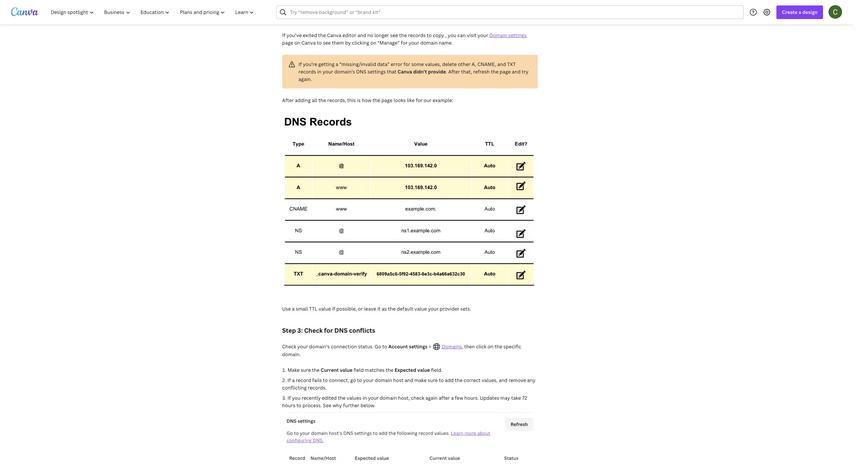 Task type: describe. For each thing, give the bounding box(es) containing it.
ttl
[[309, 306, 318, 313]]

and inside the if you're getting a "missing/invalid data" error for some values, delete other a, cname, and txt records in your domain's dns settings that
[[497, 61, 506, 68]]

the inside the if a record fails to connect, go to your domain host and make sure to add the correct values, and remove any conflicting records.
[[455, 378, 463, 384]]

sure inside the if a record fails to connect, go to your domain host and make sure to add the correct values, and remove any conflicting records.
[[428, 378, 438, 384]]

and left remove
[[499, 378, 508, 384]]

you've
[[287, 32, 302, 39]]

the up host
[[386, 367, 394, 374]]

if for you've
[[282, 32, 286, 39]]

provider
[[440, 306, 460, 313]]

longer
[[375, 32, 389, 39]]

hours.
[[465, 395, 479, 402]]

if for you're
[[299, 61, 302, 68]]

record
[[296, 378, 311, 384]]

0 horizontal spatial after
[[282, 97, 294, 104]]

a inside the if you're getting a "missing/invalid data" error for some values, delete other a, cname, and txt records in your domain's dns settings that
[[336, 61, 338, 68]]

delete
[[442, 61, 457, 68]]

after
[[439, 395, 450, 402]]

values, inside the if you're getting a "missing/invalid data" error for some values, delete other a, cname, and txt records in your domain's dns settings that
[[425, 61, 441, 68]]

the up "manage"
[[399, 32, 407, 39]]

domain inside the if a record fails to connect, go to your domain host and make sure to add the correct values, and remove any conflicting records.
[[375, 378, 392, 384]]

host,
[[398, 395, 410, 402]]

to left add at the right
[[439, 378, 444, 384]]

, then click on the specific domain.
[[282, 344, 521, 358]]

the right all
[[319, 97, 326, 104]]

records inside the if you're getting a "missing/invalid data" error for some values, delete other a, cname, and txt records in your domain's dns settings that
[[299, 69, 316, 75]]

remove
[[509, 378, 526, 384]]

adding
[[295, 97, 311, 104]]

few
[[455, 395, 463, 402]]

that,
[[461, 69, 472, 75]]

Try "remove background" or "brand kit" search field
[[290, 6, 740, 19]]

it
[[378, 306, 381, 313]]

and inside if you've exited the canva editor and no longer see the records to copy , you can visit your domain settings page on canva to see them by clicking on "manage" for your domain name.
[[358, 32, 366, 39]]

top level navigation element
[[46, 5, 260, 19]]

>
[[429, 344, 431, 350]]

the inside if you recently edited the values in your domain host, check again after a few hours. updates may take 72 hours to process. see why further below.
[[338, 395, 346, 402]]

is
[[357, 97, 361, 104]]

for inside if you've exited the canva editor and no longer see the records to copy , you can visit your domain settings page on canva to see them by clicking on "manage" for your domain name.
[[401, 40, 408, 46]]

any
[[527, 378, 536, 384]]

as
[[382, 306, 387, 313]]

christina overa image
[[829, 5, 843, 19]]

current
[[321, 367, 339, 374]]

exited
[[303, 32, 317, 39]]

copy
[[433, 32, 444, 39]]

account
[[389, 344, 408, 350]]

your up domain.
[[298, 344, 308, 350]]

connection
[[331, 344, 357, 350]]

on inside ", then click on the specific domain."
[[488, 344, 494, 350]]

and inside . after that, refresh the page and try again.
[[512, 69, 521, 75]]

to inside if you recently edited the values in your domain host, check again after a few hours. updates may take 72 hours to process. see why further below.
[[297, 403, 301, 409]]

correct
[[464, 378, 481, 384]]

for inside the if you're getting a "missing/invalid data" error for some values, delete other a, cname, and txt records in your domain's dns settings that
[[404, 61, 410, 68]]

a,
[[472, 61, 476, 68]]

name.
[[439, 40, 453, 46]]

value right default
[[415, 306, 427, 313]]

updates
[[480, 395, 499, 402]]

domains
[[442, 344, 462, 350]]

default
[[397, 306, 413, 313]]

looks
[[394, 97, 406, 104]]

dns inside the if you're getting a "missing/invalid data" error for some values, delete other a, cname, and txt records in your domain's dns settings that
[[356, 69, 367, 75]]

example:
[[433, 97, 453, 104]]

domain's inside the if you're getting a "missing/invalid data" error for some values, delete other a, cname, and txt records in your domain's dns settings that
[[334, 69, 355, 75]]

data"
[[377, 61, 390, 68]]

specific
[[504, 344, 521, 350]]

editor
[[343, 32, 356, 39]]

make
[[288, 367, 300, 374]]

the inside ", then click on the specific domain."
[[495, 344, 502, 350]]

after inside . after that, refresh the page and try again.
[[449, 69, 460, 75]]

add
[[445, 378, 454, 384]]

if
[[332, 306, 335, 313]]

like
[[407, 97, 415, 104]]

for down if
[[324, 327, 333, 335]]

below.
[[361, 403, 376, 409]]

in inside if you recently edited the values in your domain host, check again after a few hours. updates may take 72 hours to process. see why further below.
[[363, 395, 367, 402]]

"manage"
[[378, 40, 400, 46]]

.
[[446, 69, 447, 75]]

conflicting
[[282, 385, 307, 392]]

page inside if you've exited the canva editor and no longer see the records to copy , you can visit your domain settings page on canva to see them by clicking on "manage" for your domain name.
[[282, 40, 293, 46]]

refresh
[[473, 69, 490, 75]]

leave
[[364, 306, 376, 313]]

conflicts
[[349, 327, 375, 335]]

domain inside if you've exited the canva editor and no longer see the records to copy , you can visit your domain settings page on canva to see them by clicking on "manage" for your domain name.
[[421, 40, 438, 46]]

that
[[387, 69, 397, 75]]

make sure the current value field matches the expected value field.
[[288, 367, 443, 374]]

create a design
[[782, 9, 818, 15]]

host
[[393, 378, 404, 384]]

0 horizontal spatial check
[[282, 344, 296, 350]]

step 3: check for dns conflicts
[[282, 327, 375, 335]]

create a design button
[[777, 5, 823, 19]]

0 horizontal spatial canva
[[302, 40, 316, 46]]

"missing/invalid
[[340, 61, 376, 68]]

the right as
[[388, 306, 396, 313]]

process.
[[303, 403, 322, 409]]

make
[[415, 378, 427, 384]]

value up make
[[418, 367, 430, 374]]

to right go in the bottom left of the page
[[382, 344, 387, 350]]

step
[[282, 327, 296, 335]]

your right visit at right
[[478, 32, 488, 39]]

how
[[362, 97, 372, 104]]

this
[[347, 97, 356, 104]]

matches
[[365, 367, 385, 374]]

72
[[522, 395, 527, 402]]

txt
[[507, 61, 516, 68]]

visit
[[467, 32, 477, 39]]

domain.
[[282, 352, 301, 358]]

0 vertical spatial canva
[[327, 32, 341, 39]]

all
[[312, 97, 317, 104]]

check
[[411, 395, 424, 402]]

the right exited
[[318, 32, 326, 39]]

hours
[[282, 403, 295, 409]]

a inside if you recently edited the values in your domain host, check again after a few hours. updates may take 72 hours to process. see why further below.
[[451, 395, 454, 402]]

to down exited
[[317, 40, 322, 46]]

domain inside if you recently edited the values in your domain host, check again after a few hours. updates may take 72 hours to process. see why further below.
[[380, 395, 397, 402]]

value left if
[[319, 306, 331, 313]]

sets.
[[461, 306, 471, 313]]

2 vertical spatial canva
[[398, 69, 412, 75]]

you inside if you recently edited the values in your domain host, check again after a few hours. updates may take 72 hours to process. see why further below.
[[292, 395, 301, 402]]

after adding all the records, this is how the page looks like for our example:
[[282, 97, 453, 104]]

go
[[351, 378, 356, 384]]

some
[[412, 61, 424, 68]]

if for a
[[288, 378, 291, 384]]

clicking
[[352, 40, 369, 46]]



Task type: vqa. For each thing, say whether or not it's contained in the screenshot.
Text button
no



Task type: locate. For each thing, give the bounding box(es) containing it.
and
[[358, 32, 366, 39], [497, 61, 506, 68], [512, 69, 521, 75], [405, 378, 413, 384], [499, 378, 508, 384]]

settings
[[509, 32, 527, 39], [368, 69, 386, 75], [409, 344, 428, 350]]

your up below.
[[368, 395, 379, 402]]

domain
[[490, 32, 507, 39]]

domain settings link
[[490, 32, 527, 39]]

to right fails
[[323, 378, 328, 384]]

, inside if you've exited the canva editor and no longer see the records to copy , you can visit your domain settings page on canva to see them by clicking on "manage" for your domain name.
[[446, 32, 447, 39]]

settings left >
[[409, 344, 428, 350]]

1 horizontal spatial domain's
[[334, 69, 355, 75]]

click
[[476, 344, 487, 350]]

to left copy
[[427, 32, 432, 39]]

sure up 'record'
[[301, 367, 311, 374]]

if a record fails to connect, go to your domain host and make sure to add the correct values, and remove any conflicting records.
[[282, 378, 536, 392]]

can
[[458, 32, 466, 39]]

0 horizontal spatial sure
[[301, 367, 311, 374]]

domain down copy
[[421, 40, 438, 46]]

0 vertical spatial dns
[[356, 69, 367, 75]]

if inside the if you're getting a "missing/invalid data" error for some values, delete other a, cname, and txt records in your domain's dns settings that
[[299, 61, 302, 68]]

1 vertical spatial you
[[292, 395, 301, 402]]

field
[[354, 367, 364, 374]]

2 horizontal spatial on
[[488, 344, 494, 350]]

possible,
[[337, 306, 357, 313]]

in
[[317, 69, 322, 75], [363, 395, 367, 402]]

getting
[[318, 61, 335, 68]]

if inside if you've exited the canva editor and no longer see the records to copy , you can visit your domain settings page on canva to see them by clicking on "manage" for your domain name.
[[282, 32, 286, 39]]

canva didn't provide
[[398, 69, 446, 75]]

1 horizontal spatial settings
[[409, 344, 428, 350]]

2 horizontal spatial page
[[500, 69, 511, 75]]

0 vertical spatial records
[[408, 32, 426, 39]]

create
[[782, 9, 798, 15]]

in up below.
[[363, 395, 367, 402]]

the inside . after that, refresh the page and try again.
[[491, 69, 499, 75]]

0 vertical spatial sure
[[301, 367, 311, 374]]

see left them
[[323, 40, 331, 46]]

canva
[[327, 32, 341, 39], [302, 40, 316, 46], [398, 69, 412, 75]]

1 vertical spatial ,
[[462, 344, 463, 350]]

may
[[501, 395, 510, 402]]

, inside ", then click on the specific domain."
[[462, 344, 463, 350]]

2 vertical spatial domain
[[380, 395, 397, 402]]

on down "no"
[[371, 40, 376, 46]]

value up go
[[340, 367, 353, 374]]

see
[[390, 32, 398, 39], [323, 40, 331, 46]]

a right getting
[[336, 61, 338, 68]]

records left copy
[[408, 32, 426, 39]]

0 vertical spatial you
[[448, 32, 456, 39]]

again.
[[299, 76, 312, 83]]

1 vertical spatial values,
[[482, 378, 498, 384]]

1 horizontal spatial records
[[408, 32, 426, 39]]

1 vertical spatial domain
[[375, 378, 392, 384]]

0 vertical spatial see
[[390, 32, 398, 39]]

check your domain's connection status. go to account settings >
[[282, 344, 433, 350]]

didn't
[[413, 69, 427, 75]]

error
[[391, 61, 403, 68]]

1 vertical spatial sure
[[428, 378, 438, 384]]

domain's
[[334, 69, 355, 75], [309, 344, 330, 350]]

try
[[522, 69, 529, 75]]

if inside if you recently edited the values in your domain host, check again after a few hours. updates may take 72 hours to process. see why further below.
[[288, 395, 291, 402]]

to right hours
[[297, 403, 301, 409]]

provide
[[428, 69, 446, 75]]

0 vertical spatial settings
[[509, 32, 527, 39]]

dns down "missing/invalid
[[356, 69, 367, 75]]

domains link
[[442, 344, 462, 350]]

if inside the if a record fails to connect, go to your domain host and make sure to add the correct values, and remove any conflicting records.
[[288, 378, 291, 384]]

on right the click
[[488, 344, 494, 350]]

if left you've
[[282, 32, 286, 39]]

page left looks
[[382, 97, 393, 104]]

1 horizontal spatial see
[[390, 32, 398, 39]]

your down make sure the current value field matches the expected value field.
[[363, 378, 374, 384]]

for right like
[[416, 97, 423, 104]]

a up conflicting
[[292, 378, 295, 384]]

the down cname,
[[491, 69, 499, 75]]

a for record
[[292, 378, 295, 384]]

check right 3:
[[304, 327, 323, 335]]

3:
[[298, 327, 303, 335]]

you
[[448, 32, 456, 39], [292, 395, 301, 402]]

your up some
[[409, 40, 419, 46]]

settings down data"
[[368, 69, 386, 75]]

, left then
[[462, 344, 463, 350]]

domain left 'host,'
[[380, 395, 397, 402]]

1 horizontal spatial sure
[[428, 378, 438, 384]]

if up hours
[[288, 395, 291, 402]]

1 vertical spatial check
[[282, 344, 296, 350]]

your down getting
[[323, 69, 333, 75]]

take
[[511, 395, 521, 402]]

a left few at bottom right
[[451, 395, 454, 402]]

records up 'again.'
[[299, 69, 316, 75]]

the left specific
[[495, 344, 502, 350]]

1 horizontal spatial dns
[[356, 69, 367, 75]]

a for design
[[799, 9, 802, 15]]

domain's down "missing/invalid
[[334, 69, 355, 75]]

domain down matches
[[375, 378, 392, 384]]

1 vertical spatial records
[[299, 69, 316, 75]]

1 vertical spatial page
[[500, 69, 511, 75]]

page down you've
[[282, 40, 293, 46]]

1 horizontal spatial on
[[371, 40, 376, 46]]

values,
[[425, 61, 441, 68], [482, 378, 498, 384]]

0 horizontal spatial see
[[323, 40, 331, 46]]

2 vertical spatial settings
[[409, 344, 428, 350]]

0 vertical spatial domain
[[421, 40, 438, 46]]

after right .
[[449, 69, 460, 75]]

you down conflicting
[[292, 395, 301, 402]]

your inside the if a record fails to connect, go to your domain host and make sure to add the correct values, and remove any conflicting records.
[[363, 378, 374, 384]]

on down you've
[[294, 40, 300, 46]]

0 horizontal spatial domain's
[[309, 344, 330, 350]]

values, inside the if a record fails to connect, go to your domain host and make sure to add the correct values, and remove any conflicting records.
[[482, 378, 498, 384]]

1 horizontal spatial in
[[363, 395, 367, 402]]

if for you
[[288, 395, 291, 402]]

0 horizontal spatial on
[[294, 40, 300, 46]]

use
[[282, 306, 291, 313]]

on
[[294, 40, 300, 46], [371, 40, 376, 46], [488, 344, 494, 350]]

and left try in the right of the page
[[512, 69, 521, 75]]

records,
[[327, 97, 346, 104]]

our
[[424, 97, 432, 104]]

0 horizontal spatial values,
[[425, 61, 441, 68]]

records
[[408, 32, 426, 39], [299, 69, 316, 75]]

2 horizontal spatial settings
[[509, 32, 527, 39]]

records inside if you've exited the canva editor and no longer see the records to copy , you can visit your domain settings page on canva to see them by clicking on "manage" for your domain name.
[[408, 32, 426, 39]]

2 horizontal spatial canva
[[398, 69, 412, 75]]

canva down exited
[[302, 40, 316, 46]]

for right "manage"
[[401, 40, 408, 46]]

1 vertical spatial in
[[363, 395, 367, 402]]

0 vertical spatial ,
[[446, 32, 447, 39]]

a right use
[[292, 306, 295, 313]]

1 vertical spatial see
[[323, 40, 331, 46]]

settings right "domain" in the right of the page
[[509, 32, 527, 39]]

to right go
[[357, 378, 362, 384]]

1 horizontal spatial page
[[382, 97, 393, 104]]

your left the 'provider'
[[428, 306, 439, 313]]

no
[[367, 32, 373, 39]]

. after that, refresh the page and try again.
[[299, 69, 529, 83]]

use a small ttl value if possible, or leave it as the default value your provider sets.
[[282, 306, 471, 313]]

in inside the if you're getting a "missing/invalid data" error for some values, delete other a, cname, and txt records in your domain's dns settings that
[[317, 69, 322, 75]]

1 vertical spatial canva
[[302, 40, 316, 46]]

0 vertical spatial values,
[[425, 61, 441, 68]]

edited
[[322, 395, 337, 402]]

0 horizontal spatial in
[[317, 69, 322, 75]]

1 horizontal spatial you
[[448, 32, 456, 39]]

expected
[[395, 367, 416, 374]]

you're
[[303, 61, 317, 68]]

sure
[[301, 367, 311, 374], [428, 378, 438, 384]]

1 horizontal spatial after
[[449, 69, 460, 75]]

0 vertical spatial check
[[304, 327, 323, 335]]

if
[[282, 32, 286, 39], [299, 61, 302, 68], [288, 378, 291, 384], [288, 395, 291, 402]]

page
[[282, 40, 293, 46], [500, 69, 511, 75], [382, 97, 393, 104]]

1 horizontal spatial canva
[[327, 32, 341, 39]]

2 vertical spatial page
[[382, 97, 393, 104]]

if left you're at the top
[[299, 61, 302, 68]]

0 vertical spatial domain's
[[334, 69, 355, 75]]

0 horizontal spatial page
[[282, 40, 293, 46]]

to
[[427, 32, 432, 39], [317, 40, 322, 46], [382, 344, 387, 350], [323, 378, 328, 384], [357, 378, 362, 384], [439, 378, 444, 384], [297, 403, 301, 409]]

0 horizontal spatial settings
[[368, 69, 386, 75]]

0 horizontal spatial ,
[[446, 32, 447, 39]]

you left 'can'
[[448, 32, 456, 39]]

0 vertical spatial page
[[282, 40, 293, 46]]

value
[[319, 306, 331, 313], [415, 306, 427, 313], [340, 367, 353, 374], [418, 367, 430, 374]]

1 horizontal spatial values,
[[482, 378, 498, 384]]

values, up "provide"
[[425, 61, 441, 68]]

see
[[323, 403, 331, 409]]

for
[[401, 40, 408, 46], [404, 61, 410, 68], [416, 97, 423, 104], [324, 327, 333, 335]]

check up domain.
[[282, 344, 296, 350]]

and right host
[[405, 378, 413, 384]]

a inside create a design dropdown button
[[799, 9, 802, 15]]

0 horizontal spatial dns
[[334, 327, 348, 335]]

1 vertical spatial domain's
[[309, 344, 330, 350]]

connect,
[[329, 378, 349, 384]]

0 vertical spatial after
[[449, 69, 460, 75]]

the right the how
[[373, 97, 380, 104]]

1 horizontal spatial check
[[304, 327, 323, 335]]

, right copy
[[446, 32, 447, 39]]

design
[[803, 9, 818, 15]]

0 horizontal spatial you
[[292, 395, 301, 402]]

sure down field.
[[428, 378, 438, 384]]

page inside . after that, refresh the page and try again.
[[500, 69, 511, 75]]

if you recently edited the values in your domain host, check again after a few hours. updates may take 72 hours to process. see why further below.
[[282, 395, 527, 409]]

a for small
[[292, 306, 295, 313]]

if you're getting a "missing/invalid data" error for some values, delete other a, cname, and txt records in your domain's dns settings that
[[299, 61, 516, 75]]

domain's down step 3: check for dns conflicts
[[309, 344, 330, 350]]

1 vertical spatial settings
[[368, 69, 386, 75]]

see up "manage"
[[390, 32, 398, 39]]

1 vertical spatial after
[[282, 97, 294, 104]]

settings inside the if you're getting a "missing/invalid data" error for some values, delete other a, cname, and txt records in your domain's dns settings that
[[368, 69, 386, 75]]

,
[[446, 32, 447, 39], [462, 344, 463, 350]]

if up conflicting
[[288, 378, 291, 384]]

and up clicking
[[358, 32, 366, 39]]

after left the adding
[[282, 97, 294, 104]]

the up fails
[[312, 367, 320, 374]]

after
[[449, 69, 460, 75], [282, 97, 294, 104]]

field.
[[431, 367, 443, 374]]

0 vertical spatial in
[[317, 69, 322, 75]]

dns up the connection
[[334, 327, 348, 335]]

canva up them
[[327, 32, 341, 39]]

if you've exited the canva editor and no longer see the records to copy , you can visit your domain settings page on canva to see them by clicking on "manage" for your domain name.
[[282, 32, 527, 46]]

your inside if you recently edited the values in your domain host, check again after a few hours. updates may take 72 hours to process. see why further below.
[[368, 395, 379, 402]]

a inside the if a record fails to connect, go to your domain host and make sure to add the correct values, and remove any conflicting records.
[[292, 378, 295, 384]]

fails
[[312, 378, 322, 384]]

page down txt at the right of page
[[500, 69, 511, 75]]

canva down error
[[398, 69, 412, 75]]

a left design
[[799, 9, 802, 15]]

values, right correct
[[482, 378, 498, 384]]

again
[[426, 395, 438, 402]]

in down getting
[[317, 69, 322, 75]]

further
[[343, 403, 360, 409]]

the up why
[[338, 395, 346, 402]]

them
[[332, 40, 344, 46]]

your inside the if you're getting a "missing/invalid data" error for some values, delete other a, cname, and txt records in your domain's dns settings that
[[323, 69, 333, 75]]

recently
[[302, 395, 321, 402]]

status.
[[358, 344, 374, 350]]

or
[[358, 306, 363, 313]]

0 horizontal spatial records
[[299, 69, 316, 75]]

values
[[347, 395, 362, 402]]

settings inside if you've exited the canva editor and no longer see the records to copy , you can visit your domain settings page on canva to see them by clicking on "manage" for your domain name.
[[509, 32, 527, 39]]

you inside if you've exited the canva editor and no longer see the records to copy , you can visit your domain settings page on canva to see them by clicking on "manage" for your domain name.
[[448, 32, 456, 39]]

and left txt at the right of page
[[497, 61, 506, 68]]

1 vertical spatial dns
[[334, 327, 348, 335]]

for right error
[[404, 61, 410, 68]]

1 horizontal spatial ,
[[462, 344, 463, 350]]

why
[[333, 403, 342, 409]]

the right add at the right
[[455, 378, 463, 384]]



